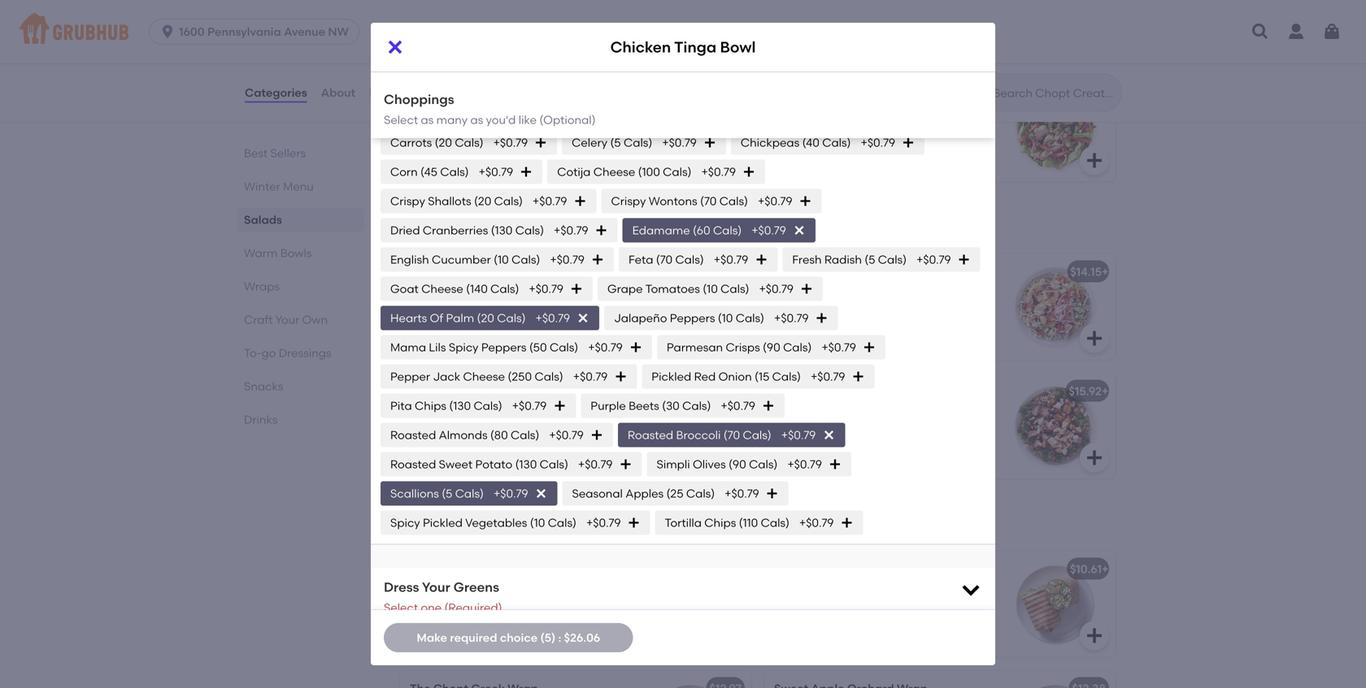 Task type: vqa. For each thing, say whether or not it's contained in the screenshot.
bottom The Peppers
yes



Task type: describe. For each thing, give the bounding box(es) containing it.
roasted almonds (80 cals)
[[390, 429, 540, 442]]

go
[[262, 347, 276, 360]]

hearts of palm (20 cals)
[[390, 312, 526, 325]]

crispy
[[888, 7, 921, 21]]

(60
[[693, 224, 711, 238]]

(100
[[638, 165, 660, 179]]

svg image for pita chips (130 cals)
[[553, 400, 566, 413]]

svg image for roasted almonds (80 cals)
[[590, 429, 603, 442]]

sweet apple orchard wrap image
[[994, 671, 1116, 689]]

lils
[[429, 341, 446, 355]]

+$0.79 for cage-free egg (110 cals)
[[535, 107, 570, 120]]

celery (5 cals)
[[572, 136, 653, 150]]

drizzled
[[520, 288, 562, 302]]

+$0.79 for hearts of palm (20 cals)
[[536, 312, 570, 325]]

(required)
[[445, 602, 502, 615]]

artisan croutons (110 cals)
[[623, 48, 770, 62]]

blue
[[583, 126, 606, 140]]

1 horizontal spatial chicken tinga bowl
[[611, 38, 756, 56]]

carrots, inside panko fried chicken, pepper jack cheese, corn, grape tomatoes, pickled red onions, carrots, romaine
[[516, 23, 558, 37]]

artisan
[[623, 48, 663, 62]]

chips, inside cotija cheese, jalapeño peppers, tortilla chips, romaine
[[813, 602, 845, 616]]

0 vertical spatial with
[[565, 288, 588, 302]]

winter menu
[[244, 180, 314, 194]]

wrap for kale caesar wrap
[[481, 566, 512, 580]]

+$0.79 for pita chips (130 cals)
[[512, 399, 547, 413]]

svg image for edamame (60 cals)
[[793, 224, 806, 237]]

roasted for roasted broccoli (70 cals)
[[628, 429, 674, 442]]

your inside your choice of base drizzled with mexican goddess and topped with braised chicken tinga, avocado, black beans, tortilla chips, scallions, cotija cheese, marinated kale
[[410, 288, 434, 302]]

chicken, for natural
[[449, 110, 495, 124]]

+$0.79 for celery (5 cals)
[[662, 136, 697, 150]]

and
[[511, 305, 533, 318]]

parmesan crisps (90 cals)
[[667, 341, 812, 355]]

simpli olives (90 cals)
[[657, 458, 778, 472]]

crispy shallots (20 cals)
[[390, 194, 523, 208]]

jalapeño
[[856, 586, 905, 600]]

svg image for pepper jack cheese (250 cals)
[[614, 371, 627, 384]]

like
[[519, 113, 537, 127]]

sweet
[[439, 458, 473, 472]]

:
[[558, 631, 561, 645]]

tortilla chips (110 cals)
[[665, 517, 790, 530]]

required
[[450, 631, 497, 645]]

of
[[477, 288, 488, 302]]

aged for aged parmesan, artisan croutons, kale & romaine
[[410, 589, 440, 603]]

(130 for cranberries
[[491, 224, 513, 238]]

1 horizontal spatial wraps
[[397, 514, 453, 534]]

+$0.79 for jalapeño peppers (10 cals)
[[774, 312, 809, 325]]

of
[[430, 312, 443, 325]]

croutons
[[665, 48, 716, 62]]

braised
[[410, 321, 452, 335]]

1 horizontal spatial warm bowls
[[397, 216, 503, 237]]

sesame ginger chicken salad image
[[994, 76, 1116, 182]]

onions, inside grilled chicken, carrots, roasted broccoli, pickled red onions, roasted almonds, spinach, romaine
[[889, 126, 928, 140]]

grape inside panko fried chicken, pepper jack cheese, corn, grape tomatoes, pickled red onions, carrots, romaine
[[486, 7, 519, 21]]

0 vertical spatial peppers
[[670, 312, 715, 325]]

(10 for tomatoes
[[703, 282, 718, 296]]

1 vertical spatial choice
[[500, 631, 538, 645]]

bowl for blissful harvest bowl image
[[862, 385, 889, 398]]

shallots,
[[924, 7, 969, 21]]

(50
[[529, 341, 547, 355]]

(90 for olives
[[729, 458, 746, 472]]

(110 for tortilla chips (110 cals)
[[739, 517, 758, 530]]

artisan
[[505, 589, 544, 603]]

2 horizontal spatial (5
[[865, 253, 876, 267]]

tortilla inside your choice of base drizzled with mexican goddess and topped with braised chicken tinga, avocado, black beans, tortilla chips, scallions, cotija cheese, marinated kale
[[483, 338, 519, 351]]

0 horizontal spatial pickled
[[423, 517, 463, 530]]

(110 for artisan croutons (110 cals)
[[719, 48, 738, 62]]

$15.92 + for blissful harvest bowl
[[1069, 385, 1109, 398]]

1 vertical spatial peppers
[[481, 341, 527, 355]]

svg image for roasted sweet potato (130 cals)
[[619, 458, 632, 471]]

blissful harvest bowl
[[774, 385, 889, 398]]

grilled chicken, carrots, roasted broccoli, pickled red onions, roasted almonds, spinach, romaine
[[774, 110, 973, 157]]

crisps
[[726, 341, 760, 355]]

+$0.79 for spicy pickled vegetables (10 cals)
[[586, 517, 621, 530]]

cage-
[[498, 126, 531, 140]]

classic
[[410, 87, 451, 101]]

feta (70 cals)
[[629, 253, 704, 267]]

edamame
[[632, 224, 690, 238]]

romaine inside panko fried chicken, pepper jack cheese, corn, grape tomatoes, pickled red onions, carrots, romaine
[[561, 23, 607, 37]]

carrots
[[390, 136, 432, 150]]

1 vertical spatial warm bowls
[[244, 246, 312, 260]]

0 vertical spatial (20
[[435, 136, 452, 150]]

fried
[[447, 0, 472, 4]]

reviews
[[369, 86, 415, 100]]

1 horizontal spatial parmesan
[[667, 341, 723, 355]]

tomatoes, inside panko fried chicken, pepper jack cheese, corn, grape tomatoes, pickled red onions, carrots, romaine
[[522, 7, 578, 21]]

(5)
[[541, 631, 556, 645]]

grape tomatoes (10 cals)
[[608, 282, 749, 296]]

grilled for grilled chicken, avocado, all-natural smoked bacon, cage-free egg, blue cheese, grape tomatoes, romaine
[[410, 110, 446, 124]]

mexican inside your choice of base drizzled with mexican goddess and topped with braised chicken tinga, avocado, black beans, tortilla chips, scallions, cotija cheese, marinated kale
[[410, 305, 456, 318]]

1 vertical spatial with
[[579, 305, 602, 318]]

broccoli
[[676, 429, 721, 442]]

1 $10.61 + from the left
[[706, 563, 745, 577]]

chicken, inside panko fried chicken, pepper jack cheese, corn, grape tomatoes, pickled red onions, carrots, romaine
[[475, 0, 521, 4]]

tahini
[[860, 265, 893, 279]]

mexican caesar wrap
[[774, 563, 899, 577]]

cotija for cotija cheese, jalapeño peppers, tortilla chips, romaine
[[774, 586, 808, 600]]

$14.15 +
[[1071, 265, 1109, 279]]

romaine inside grilled chicken, avocado, all-natural smoked bacon, cage-free egg, blue cheese, grape tomatoes, romaine
[[550, 143, 596, 157]]

1 vertical spatial tinga
[[458, 265, 490, 279]]

carrots (20 cals)
[[390, 136, 484, 150]]

+$0.79 for roasted sweet potato (130 cals)
[[578, 458, 613, 472]]

your for dress
[[422, 580, 451, 596]]

+$0.79 for corn (45 cals)
[[479, 165, 513, 179]]

2 vertical spatial (130
[[515, 458, 537, 472]]

cheese, inside panko fried chicken, pepper jack cheese, corn, grape tomatoes, pickled red onions, carrots, romaine
[[410, 7, 452, 21]]

(120
[[482, 48, 504, 62]]

(15
[[755, 370, 770, 384]]

crispy for crispy shallots (20 cals)
[[390, 194, 425, 208]]

(130 for chips
[[449, 399, 471, 413]]

0 horizontal spatial wraps
[[244, 280, 280, 294]]

+$0.79 for pickled red onion (15 cals)
[[811, 370, 846, 384]]

1 vertical spatial (20
[[474, 194, 492, 208]]

pickled inside panko fried chicken, pepper jack cheese, corn, grape tomatoes, pickled red onions, carrots, romaine
[[410, 23, 450, 37]]

0 horizontal spatial (70
[[656, 253, 673, 267]]

1 vertical spatial warm
[[244, 246, 278, 260]]

$15.92 for blissful harvest bowl
[[1069, 385, 1102, 398]]

panko fried chicken, pepper jack cheese, corn, grape tomatoes, pickled red onions, carrots, romaine
[[410, 0, 607, 37]]

2 $10.61 from the left
[[1070, 563, 1102, 577]]

kale caesar wrap image
[[630, 552, 752, 657]]

the chopt greek wrap image
[[630, 671, 752, 689]]

+$0.79 for edamame (60 cals)
[[752, 224, 786, 238]]

svg image for mama lils spicy peppers (50 cals)
[[629, 341, 642, 354]]

dressings
[[279, 347, 331, 360]]

cheese, inside the avocado, grape tomatoes, corn, pepper jack cheese, crispy shallots, romaine
[[843, 7, 886, 21]]

peppers,
[[907, 586, 956, 600]]

0 vertical spatial roasted
[[907, 110, 949, 124]]

svg image for fresh radish (5 cals)
[[958, 253, 971, 267]]

1600 pennsylvania avenue nw button
[[149, 19, 366, 45]]

roasted sweet potato (130 cals)
[[390, 458, 568, 472]]

1 vertical spatial roasted
[[931, 126, 973, 140]]

bowl for chicken tinga bowl image
[[493, 265, 520, 279]]

classic cobb salad image
[[630, 76, 752, 182]]

avocado, inside your choice of base drizzled with mexican goddess and topped with braised chicken tinga, avocado, black beans, tortilla chips, scallions, cotija cheese, marinated kale
[[534, 321, 587, 335]]

palm
[[446, 312, 474, 325]]

svg image for seasonal apples (25 cals)
[[766, 488, 779, 501]]

olives
[[693, 458, 726, 472]]

english cucumber (10 cals)
[[390, 253, 540, 267]]

dress your greens select one (required)
[[384, 580, 502, 615]]

1 vertical spatial mexican
[[774, 563, 822, 577]]

romaine inside the avocado, grape tomatoes, corn, pepper jack cheese, crispy shallots, romaine
[[774, 23, 821, 37]]

pepper
[[390, 370, 430, 384]]

scallions
[[390, 487, 439, 501]]

your choice of base drizzled with mexican goddess and topped with braised chicken tinga, avocado, black beans, tortilla chips, scallions, cotija cheese, marinated kale
[[410, 288, 607, 368]]

pepper inside panko fried chicken, pepper jack cheese, corn, grape tomatoes, pickled red onions, carrots, romaine
[[523, 0, 564, 4]]

kale inside your choice of base drizzled with mexican goddess and topped with braised chicken tinga, avocado, black beans, tortilla chips, scallions, cotija cheese, marinated kale
[[550, 354, 573, 368]]

+$0.79 for simpli olives (90 cals)
[[788, 458, 822, 472]]

vegetables
[[465, 517, 527, 530]]

blissful
[[774, 385, 813, 398]]

0 horizontal spatial free
[[426, 107, 448, 120]]

all-
[[552, 110, 570, 124]]

0 vertical spatial parmesan
[[423, 48, 479, 62]]

pickled red onion (15 cals)
[[652, 370, 801, 384]]

aged parmesan, artisan croutons, kale & romaine
[[410, 589, 598, 619]]

snacks
[[244, 380, 283, 394]]

+ for mexican caesar wrap
[[1102, 563, 1109, 577]]

+$0.79 for scallions (5 cals)
[[494, 487, 528, 501]]

2 as from the left
[[471, 113, 483, 127]]

2 horizontal spatial chicken
[[611, 38, 671, 56]]

craft your own
[[244, 313, 328, 327]]

Search Chopt Creative Salad Co. search field
[[992, 85, 1117, 101]]

red
[[694, 370, 716, 384]]

cotija cheese (100 cals)
[[557, 165, 692, 179]]

1 horizontal spatial warm
[[397, 216, 448, 237]]

(5 for scallions (5 cals)
[[442, 487, 453, 501]]

parmesan,
[[442, 589, 502, 603]]

dress
[[384, 580, 419, 596]]

1 horizontal spatial spicy
[[449, 341, 479, 355]]

tinga,
[[500, 321, 532, 335]]

crispy wontons (70 cals)
[[611, 194, 748, 208]]

purple
[[591, 399, 626, 413]]

avocado, inside grilled chicken, avocado, all-natural smoked bacon, cage-free egg, blue cheese, grape tomatoes, romaine
[[497, 110, 549, 124]]

svg image for scallions (5 cals)
[[535, 488, 548, 501]]

$14.15 for $14.15 +
[[1071, 265, 1102, 279]]

chips for pita
[[415, 399, 447, 413]]

topped
[[536, 305, 576, 318]]

choice inside your choice of base drizzled with mexican goddess and topped with braised chicken tinga, avocado, black beans, tortilla chips, scallions, cotija cheese, marinated kale
[[437, 288, 474, 302]]

jack inside panko fried chicken, pepper jack cheese, corn, grape tomatoes, pickled red onions, carrots, romaine
[[566, 0, 589, 4]]

0 horizontal spatial (110
[[475, 107, 494, 120]]

seasonal apples (25 cals)
[[572, 487, 715, 501]]

roasted for roasted almonds (80 cals)
[[390, 429, 436, 442]]

(10 right vegetables
[[530, 517, 545, 530]]

2 vertical spatial (20
[[477, 312, 494, 325]]

2 $10.61 + from the left
[[1070, 563, 1109, 577]]

apples
[[626, 487, 664, 501]]

seasonal
[[572, 487, 623, 501]]

many
[[437, 113, 468, 127]]

(30
[[662, 399, 680, 413]]

2 vertical spatial cheese
[[463, 370, 505, 384]]

0 horizontal spatial chicken tinga bowl
[[410, 265, 520, 279]]

+ for blissful harvest bowl
[[1102, 385, 1109, 398]]

panko fried chicken, pepper jack cheese, corn, grape tomatoes, pickled red onions, carrots, romaine button
[[400, 0, 752, 62]]

1 horizontal spatial chicken
[[458, 385, 504, 398]]



Task type: locate. For each thing, give the bounding box(es) containing it.
best seller
[[420, 546, 469, 558]]

svg image
[[1251, 22, 1271, 41], [703, 136, 716, 149], [574, 195, 587, 208], [799, 195, 812, 208], [793, 224, 806, 237], [958, 253, 971, 267], [721, 329, 740, 348], [1085, 329, 1105, 348], [629, 341, 642, 354], [614, 371, 627, 384], [553, 400, 566, 413], [590, 429, 603, 442], [619, 458, 632, 471], [829, 458, 842, 471], [535, 488, 548, 501], [766, 488, 779, 501]]

cage-free egg (110 cals)
[[390, 107, 525, 120]]

bacon,
[[456, 126, 495, 140]]

0 vertical spatial $15.92 +
[[705, 265, 745, 279]]

kale caesar wrap
[[410, 566, 512, 580]]

0 vertical spatial mexican
[[410, 305, 456, 318]]

mexican up cotija cheese, jalapeño peppers, tortilla chips, romaine
[[774, 563, 822, 577]]

chips right tortilla
[[705, 517, 736, 530]]

1 horizontal spatial grilled
[[774, 110, 811, 124]]

chips for tortilla
[[705, 517, 736, 530]]

0 vertical spatial $15.92
[[705, 265, 738, 279]]

2 horizontal spatial (70
[[724, 429, 740, 442]]

choice left (5)
[[500, 631, 538, 645]]

0 horizontal spatial carrots,
[[516, 23, 558, 37]]

(20 right shallots
[[474, 194, 492, 208]]

your left the own
[[275, 313, 300, 327]]

parmesan down jalapeño peppers (10 cals)
[[667, 341, 723, 355]]

best for best sellers
[[244, 146, 268, 160]]

grape up the (120
[[486, 7, 519, 21]]

0 vertical spatial bowls
[[452, 216, 503, 237]]

bowl up the "base"
[[493, 265, 520, 279]]

your up the hearts at left top
[[410, 288, 434, 302]]

pickled
[[410, 23, 450, 37], [825, 126, 865, 140]]

0 horizontal spatial jack
[[566, 0, 589, 4]]

cheese,
[[410, 7, 452, 21], [843, 7, 886, 21], [410, 143, 452, 157], [444, 354, 486, 368], [811, 586, 853, 600]]

1 vertical spatial tomatoes,
[[522, 7, 578, 21]]

svg image for crispy shallots (20 cals)
[[574, 195, 587, 208]]

+$0.79 for roasted almonds (80 cals)
[[549, 429, 584, 442]]

$14.15 for $14.15
[[1075, 87, 1106, 101]]

select inside choppings select as many as you'd like (optional)
[[384, 113, 418, 127]]

1 vertical spatial $15.92
[[1069, 385, 1102, 398]]

1 vertical spatial (90
[[729, 458, 746, 472]]

1 vertical spatial wraps
[[397, 514, 453, 534]]

2 horizontal spatial (110
[[739, 517, 758, 530]]

1 vertical spatial jack
[[817, 7, 840, 21]]

grilled up broccoli,
[[774, 110, 811, 124]]

svg image inside '1600 pennsylvania avenue nw' button
[[160, 24, 176, 40]]

bowl
[[720, 38, 756, 56], [493, 265, 520, 279], [896, 265, 923, 279], [507, 385, 533, 398], [862, 385, 889, 398]]

grilled inside grilled chicken, carrots, roasted broccoli, pickled red onions, roasted almonds, spinach, romaine
[[774, 110, 811, 124]]

svg image for crispy wontons (70 cals)
[[799, 195, 812, 208]]

svg image inside main navigation navigation
[[1251, 22, 1271, 41]]

grape down bacon,
[[455, 143, 489, 157]]

0 horizontal spatial spicy
[[390, 517, 420, 530]]

spicy pickled vegetables (10 cals)
[[390, 517, 577, 530]]

peppers down tinga,
[[481, 341, 527, 355]]

chicken, up (40 at the right top of the page
[[813, 110, 859, 124]]

2 vertical spatial (70
[[724, 429, 740, 442]]

(5 down sweet
[[442, 487, 453, 501]]

bowl for chinese chicken bowl image
[[507, 385, 533, 398]]

0 horizontal spatial chips,
[[521, 338, 554, 351]]

0 vertical spatial avocado,
[[497, 110, 549, 124]]

caesar for parmesan,
[[437, 566, 478, 580]]

+$0.79 for crispy wontons (70 cals)
[[758, 194, 793, 208]]

mexican up braised
[[410, 305, 456, 318]]

(20 down of
[[477, 312, 494, 325]]

your down kale
[[422, 580, 451, 596]]

0 vertical spatial pepper
[[523, 0, 564, 4]]

santa fe salad image
[[994, 0, 1116, 62]]

chicken, inside grilled chicken, carrots, roasted broccoli, pickled red onions, roasted almonds, spinach, romaine
[[813, 110, 859, 124]]

1 vertical spatial bowls
[[280, 246, 312, 260]]

0 horizontal spatial peppers
[[481, 341, 527, 355]]

wrap up the greens
[[481, 566, 512, 580]]

0 horizontal spatial pickled
[[410, 23, 450, 37]]

make
[[417, 631, 447, 645]]

tomatoes, inside grilled chicken, avocado, all-natural smoked bacon, cage-free egg, blue cheese, grape tomatoes, romaine
[[491, 143, 548, 157]]

tinga up '(140'
[[458, 265, 490, 279]]

spinach,
[[828, 143, 875, 157]]

pepper jack cheese (250 cals)
[[390, 370, 563, 384]]

1 vertical spatial aged
[[410, 589, 440, 603]]

(90 right crisps at the right of the page
[[763, 341, 781, 355]]

1 vertical spatial (130
[[449, 399, 471, 413]]

+$0.79 for cotija cheese (100 cals)
[[702, 165, 736, 179]]

cheese, down mexican caesar wrap
[[811, 586, 853, 600]]

corn
[[390, 165, 418, 179]]

(110 right tortilla
[[739, 517, 758, 530]]

2 vertical spatial (5
[[442, 487, 453, 501]]

+$0.79 for fresh radish (5 cals)
[[917, 253, 951, 267]]

cheese, down beans, on the left of the page
[[444, 354, 486, 368]]

chips down 'chinese'
[[415, 399, 447, 413]]

crispy chicken ranch salad image
[[630, 0, 752, 62]]

caesar
[[824, 563, 865, 577], [437, 566, 478, 580]]

0 vertical spatial (70
[[700, 194, 717, 208]]

choppings
[[384, 92, 454, 107]]

spicy down scallions
[[390, 517, 420, 530]]

0 vertical spatial onions,
[[474, 23, 513, 37]]

+ for chicken tinga bowl
[[738, 265, 745, 279]]

1 $10.61 from the left
[[706, 563, 738, 577]]

+ for chinese chicken bowl
[[738, 385, 745, 398]]

cheese, inside cotija cheese, jalapeño peppers, tortilla chips, romaine
[[811, 586, 853, 600]]

avocado, up cage-
[[497, 110, 549, 124]]

0 vertical spatial (110
[[719, 48, 738, 62]]

harvest
[[816, 385, 859, 398]]

cotija cheese, jalapeño peppers, tortilla chips, romaine
[[774, 586, 956, 616]]

chips, inside your choice of base drizzled with mexican goddess and topped with braised chicken tinga, avocado, black beans, tortilla chips, scallions, cotija cheese, marinated kale
[[521, 338, 554, 351]]

select down dress
[[384, 602, 418, 615]]

kale down scallions,
[[550, 354, 573, 368]]

1 horizontal spatial tortilla
[[774, 602, 810, 616]]

(5 right radish
[[865, 253, 876, 267]]

with up scallions,
[[579, 305, 602, 318]]

mediterranean tahini bowl image
[[994, 254, 1116, 360]]

(5 right blue
[[610, 136, 621, 150]]

crispy down cotija cheese (100 cals)
[[611, 194, 646, 208]]

to-go dressings
[[244, 347, 331, 360]]

(110 up bacon,
[[475, 107, 494, 120]]

svg image
[[1323, 22, 1342, 41], [160, 24, 176, 40], [721, 31, 740, 51], [386, 37, 405, 57], [576, 107, 589, 120], [535, 136, 548, 149], [902, 136, 915, 149], [721, 151, 740, 170], [1085, 151, 1105, 170], [520, 166, 533, 179], [743, 166, 756, 179], [595, 224, 608, 237], [591, 253, 604, 267], [755, 253, 768, 267], [570, 283, 583, 296], [800, 283, 813, 296], [577, 312, 590, 325], [815, 312, 828, 325], [863, 341, 876, 354], [852, 371, 865, 384], [762, 400, 775, 413], [823, 429, 836, 442], [721, 448, 740, 468], [1085, 448, 1105, 468], [628, 517, 641, 530], [841, 517, 854, 530], [960, 579, 983, 602], [1085, 627, 1105, 646]]

celery
[[572, 136, 608, 150]]

cheese down celery (5 cals)
[[594, 165, 636, 179]]

1 vertical spatial $15.92 +
[[1069, 385, 1109, 398]]

kale
[[550, 354, 573, 368], [410, 605, 433, 619]]

caesar for cheese,
[[824, 563, 865, 577]]

chicken, inside grilled chicken, avocado, all-natural smoked bacon, cage-free egg, blue cheese, grape tomatoes, romaine
[[449, 110, 495, 124]]

1600
[[179, 25, 205, 39]]

1 vertical spatial chips,
[[813, 602, 845, 616]]

1 horizontal spatial caesar
[[824, 563, 865, 577]]

cheese for cotija
[[594, 165, 636, 179]]

0 horizontal spatial tortilla
[[483, 338, 519, 351]]

svg image for simpli olives (90 cals)
[[829, 458, 842, 471]]

grilled for grilled chicken, carrots, roasted broccoli, pickled red onions, roasted almonds, spinach, romaine
[[774, 110, 811, 124]]

1 horizontal spatial $15.92
[[1069, 385, 1102, 398]]

0 vertical spatial pickled
[[652, 370, 692, 384]]

almonds
[[439, 429, 488, 442]]

chips, up marinated
[[521, 338, 554, 351]]

tomatoes
[[646, 282, 700, 296]]

1 horizontal spatial (5
[[610, 136, 621, 150]]

0 vertical spatial chips
[[415, 399, 447, 413]]

0 horizontal spatial best
[[244, 146, 268, 160]]

1 vertical spatial cotija
[[774, 586, 808, 600]]

0 horizontal spatial $10.61
[[706, 563, 738, 577]]

$15.33 +
[[704, 385, 745, 398]]

1 horizontal spatial red
[[868, 126, 886, 140]]

(10 up 'parmesan crisps (90 cals)'
[[718, 312, 733, 325]]

(10 for cucumber
[[494, 253, 509, 267]]

main navigation navigation
[[0, 0, 1367, 63]]

0 vertical spatial spicy
[[449, 341, 479, 355]]

select inside dress your greens select one (required)
[[384, 602, 418, 615]]

corn, inside the avocado, grape tomatoes, corn, pepper jack cheese, crispy shallots, romaine
[[924, 0, 952, 4]]

romaine inside cotija cheese, jalapeño peppers, tortilla chips, romaine
[[848, 602, 894, 616]]

+$0.79 for english cucumber (10 cals)
[[550, 253, 585, 267]]

reviews button
[[369, 63, 415, 122]]

jack
[[566, 0, 589, 4], [817, 7, 840, 21]]

(70 up (60
[[700, 194, 717, 208]]

bowl for the mediterranean tahini bowl image
[[896, 265, 923, 279]]

0 horizontal spatial mexican
[[410, 305, 456, 318]]

red up spinach,
[[868, 126, 886, 140]]

(70 up simpli olives (90 cals)
[[724, 429, 740, 442]]

aged for aged parmesan (120 cals)
[[390, 48, 420, 62]]

2 vertical spatial your
[[422, 580, 451, 596]]

1 vertical spatial best
[[420, 546, 441, 558]]

1 vertical spatial red
[[868, 126, 886, 140]]

chinese chicken bowl image
[[630, 374, 752, 479]]

1 crispy from the left
[[390, 194, 425, 208]]

(10 for peppers
[[718, 312, 733, 325]]

wraps down scallions
[[397, 514, 453, 534]]

greens
[[454, 580, 499, 596]]

(130
[[491, 224, 513, 238], [449, 399, 471, 413], [515, 458, 537, 472]]

chicken, up bacon,
[[449, 110, 495, 124]]

0 horizontal spatial caesar
[[437, 566, 478, 580]]

kale inside aged parmesan, artisan croutons, kale & romaine
[[410, 605, 433, 619]]

tomatoes, inside the avocado, grape tomatoes, corn, pepper jack cheese, crispy shallots, romaine
[[865, 0, 922, 4]]

best up kale
[[420, 546, 441, 558]]

caesar down the seller
[[437, 566, 478, 580]]

cotija for cotija cheese (100 cals)
[[557, 165, 591, 179]]

+$0.79 for carrots (20 cals)
[[493, 136, 528, 150]]

roasted down purple beets (30 cals)
[[628, 429, 674, 442]]

0 vertical spatial tortilla
[[483, 338, 519, 351]]

cheese up of
[[421, 282, 463, 296]]

avocado,
[[774, 0, 827, 4]]

bowl right croutons
[[720, 38, 756, 56]]

pickled up best seller
[[423, 517, 463, 530]]

(10 up jalapeño peppers (10 cals)
[[703, 282, 718, 296]]

almonds,
[[774, 143, 825, 157]]

(250
[[508, 370, 532, 384]]

1 horizontal spatial corn,
[[924, 0, 952, 4]]

0 vertical spatial cheese
[[594, 165, 636, 179]]

simpli
[[657, 458, 690, 472]]

dried cranberries (130 cals)
[[390, 224, 544, 238]]

bowls down salads
[[280, 246, 312, 260]]

+$0.79 for dried cranberries (130 cals)
[[554, 224, 589, 238]]

+$0.79 for goat cheese (140 cals)
[[529, 282, 564, 296]]

cotija
[[410, 354, 441, 368]]

1 horizontal spatial peppers
[[670, 312, 715, 325]]

romaine inside aged parmesan, artisan croutons, kale & romaine
[[447, 605, 493, 619]]

2 select from the top
[[384, 602, 418, 615]]

aged up &
[[410, 589, 440, 603]]

1 horizontal spatial mexican
[[774, 563, 822, 577]]

scallions (5 cals)
[[390, 487, 484, 501]]

scallions,
[[556, 338, 607, 351]]

(90 right "olives"
[[729, 458, 746, 472]]

(70 for broccoli
[[724, 429, 740, 442]]

your inside dress your greens select one (required)
[[422, 580, 451, 596]]

0 vertical spatial $14.15
[[1075, 87, 1106, 101]]

fresh
[[792, 253, 822, 267]]

(80
[[490, 429, 508, 442]]

warm up english
[[397, 216, 448, 237]]

2 crispy from the left
[[611, 194, 646, 208]]

+$0.79 for grape tomatoes (10 cals)
[[759, 282, 794, 296]]

1 vertical spatial corn,
[[455, 7, 483, 21]]

1 vertical spatial pickled
[[825, 126, 865, 140]]

(130 down chinese chicken bowl
[[449, 399, 471, 413]]

(90
[[763, 341, 781, 355], [729, 458, 746, 472]]

0 vertical spatial free
[[426, 107, 448, 120]]

chicken
[[454, 321, 497, 335]]

chicken, for broccoli,
[[813, 110, 859, 124]]

as down choppings
[[421, 113, 434, 127]]

+$0.79 for crispy shallots (20 cals)
[[533, 194, 567, 208]]

roasted up scallions
[[390, 458, 436, 472]]

grape inside grilled chicken, avocado, all-natural smoked bacon, cage-free egg, blue cheese, grape tomatoes, romaine
[[455, 143, 489, 157]]

(70 right feta
[[656, 253, 673, 267]]

(70 for wontons
[[700, 194, 717, 208]]

svg image for celery (5 cals)
[[703, 136, 716, 149]]

carrots, up spinach,
[[862, 110, 904, 124]]

+$0.79 for tortilla chips (110 cals)
[[799, 517, 834, 530]]

+$0.79 for purple beets (30 cals)
[[721, 399, 756, 413]]

mama
[[390, 341, 426, 355]]

cheese, inside your choice of base drizzled with mexican goddess and topped with braised chicken tinga, avocado, black beans, tortilla chips, scallions, cotija cheese, marinated kale
[[444, 354, 486, 368]]

tinga
[[674, 38, 717, 56], [458, 265, 490, 279]]

cheese, down panko
[[410, 7, 452, 21]]

(130 right cranberries
[[491, 224, 513, 238]]

pickled up spinach,
[[825, 126, 865, 140]]

2 vertical spatial (110
[[739, 517, 758, 530]]

1 vertical spatial chips
[[705, 517, 736, 530]]

1 vertical spatial (70
[[656, 253, 673, 267]]

1 horizontal spatial as
[[471, 113, 483, 127]]

1 vertical spatial chicken
[[410, 265, 456, 279]]

pickled down panko
[[410, 23, 450, 37]]

best sellers
[[244, 146, 306, 160]]

$15.92 for chicken tinga bowl
[[705, 265, 738, 279]]

about
[[321, 86, 356, 100]]

roasted broccoli (70 cals)
[[628, 429, 772, 442]]

1 horizontal spatial (130
[[491, 224, 513, 238]]

best
[[244, 146, 268, 160], [420, 546, 441, 558]]

nw
[[328, 25, 349, 39]]

hearts
[[390, 312, 427, 325]]

crispy for crispy wontons (70 cals)
[[611, 194, 646, 208]]

1 vertical spatial pickled
[[423, 517, 463, 530]]

(10 up the "base"
[[494, 253, 509, 267]]

tortilla down tinga,
[[483, 338, 519, 351]]

1 horizontal spatial kale
[[550, 354, 573, 368]]

carrots, up 'salad'
[[516, 23, 558, 37]]

as left the you'd
[[471, 113, 483, 127]]

mexican caesar wrap image
[[994, 552, 1116, 657]]

(5 for celery (5 cals)
[[610, 136, 621, 150]]

roasted down pita
[[390, 429, 436, 442]]

kale left &
[[410, 605, 433, 619]]

edamame (60 cals)
[[632, 224, 742, 238]]

tortilla inside cotija cheese, jalapeño peppers, tortilla chips, romaine
[[774, 602, 810, 616]]

1 as from the left
[[421, 113, 434, 127]]

drinks
[[244, 413, 278, 427]]

broccoli,
[[774, 126, 822, 140]]

with up topped
[[565, 288, 588, 302]]

0 horizontal spatial (5
[[442, 487, 453, 501]]

(90 for crisps
[[763, 341, 781, 355]]

romaine inside grilled chicken, carrots, roasted broccoli, pickled red onions, roasted almonds, spinach, romaine
[[878, 143, 924, 157]]

red
[[453, 23, 471, 37], [868, 126, 886, 140]]

+
[[738, 265, 745, 279], [1102, 265, 1109, 279], [738, 385, 745, 398], [1102, 385, 1109, 398], [738, 563, 745, 577], [1102, 563, 1109, 577]]

1 horizontal spatial $10.61 +
[[1070, 563, 1109, 577]]

+ for mediterranean tahini bowl
[[1102, 265, 1109, 279]]

pita chips (130 cals)
[[390, 399, 502, 413]]

+$0.79 for chickpeas (40 cals)
[[861, 136, 896, 150]]

carrots, inside grilled chicken, carrots, roasted broccoli, pickled red onions, roasted almonds, spinach, romaine
[[862, 110, 904, 124]]

1 vertical spatial grape
[[486, 7, 519, 21]]

grape right avocado,
[[829, 0, 863, 4]]

onions, inside panko fried chicken, pepper jack cheese, corn, grape tomatoes, pickled red onions, carrots, romaine
[[474, 23, 513, 37]]

0 vertical spatial grape
[[829, 0, 863, 4]]

0 horizontal spatial bowls
[[280, 246, 312, 260]]

1 horizontal spatial choice
[[500, 631, 538, 645]]

crispy up dried
[[390, 194, 425, 208]]

warm down salads
[[244, 246, 278, 260]]

salad
[[487, 87, 520, 101]]

free inside grilled chicken, avocado, all-natural smoked bacon, cage-free egg, blue cheese, grape tomatoes, romaine
[[531, 126, 553, 140]]

spicy
[[449, 341, 479, 355], [390, 517, 420, 530]]

avocado, down topped
[[534, 321, 587, 335]]

bowls down crispy shallots (20 cals)
[[452, 216, 503, 237]]

0 horizontal spatial warm
[[244, 246, 278, 260]]

+$0.79 for pepper jack cheese (250 cals)
[[573, 370, 608, 384]]

roasted
[[907, 110, 949, 124], [931, 126, 973, 140]]

corn, inside panko fried chicken, pepper jack cheese, corn, grape tomatoes, pickled red onions, carrots, romaine
[[455, 7, 483, 21]]

pickled up (30
[[652, 370, 692, 384]]

1 grilled from the left
[[410, 110, 446, 124]]

+$0.79 for seasonal apples (25 cals)
[[725, 487, 759, 501]]

0 horizontal spatial pepper
[[523, 0, 564, 4]]

salads
[[244, 213, 282, 227]]

potato
[[475, 458, 513, 472]]

1 vertical spatial spicy
[[390, 517, 420, 530]]

cotija inside cotija cheese, jalapeño peppers, tortilla chips, romaine
[[774, 586, 808, 600]]

select up carrots
[[384, 113, 418, 127]]

jack
[[433, 370, 460, 384]]

grape inside the avocado, grape tomatoes, corn, pepper jack cheese, crispy shallots, romaine
[[829, 0, 863, 4]]

tinga right "artisan"
[[674, 38, 717, 56]]

0 vertical spatial wraps
[[244, 280, 280, 294]]

1 horizontal spatial cotija
[[774, 586, 808, 600]]

wrap up the jalapeño
[[868, 563, 899, 577]]

free up smoked
[[426, 107, 448, 120]]

wraps
[[244, 280, 280, 294], [397, 514, 453, 534]]

1 vertical spatial $14.15
[[1071, 265, 1102, 279]]

2 grilled from the left
[[774, 110, 811, 124]]

pepper inside the avocado, grape tomatoes, corn, pepper jack cheese, crispy shallots, romaine
[[774, 7, 815, 21]]

blissful harvest bowl image
[[994, 374, 1116, 479]]

pickled inside grilled chicken, carrots, roasted broccoli, pickled red onions, roasted almonds, spinach, romaine
[[825, 126, 865, 140]]

your
[[410, 288, 434, 302], [275, 313, 300, 327], [422, 580, 451, 596]]

cage-
[[390, 107, 426, 120]]

wraps up craft
[[244, 280, 280, 294]]

spicy down chicken
[[449, 341, 479, 355]]

your for craft
[[275, 313, 300, 327]]

cheese, left crispy
[[843, 7, 886, 21]]

cheese up chinese chicken bowl
[[463, 370, 505, 384]]

romaine
[[561, 23, 607, 37], [774, 23, 821, 37], [550, 143, 596, 157], [878, 143, 924, 157], [848, 602, 894, 616], [447, 605, 493, 619]]

red inside panko fried chicken, pepper jack cheese, corn, grape tomatoes, pickled red onions, carrots, romaine
[[453, 23, 471, 37]]

0 horizontal spatial $15.92
[[705, 265, 738, 279]]

cheese, inside grilled chicken, avocado, all-natural smoked bacon, cage-free egg, blue cheese, grape tomatoes, romaine
[[410, 143, 452, 157]]

(130 right potato
[[515, 458, 537, 472]]

(140
[[466, 282, 488, 296]]

pepper
[[523, 0, 564, 4], [774, 7, 815, 21]]

categories
[[245, 86, 307, 100]]

grilled inside grilled chicken, avocado, all-natural smoked bacon, cage-free egg, blue cheese, grape tomatoes, romaine
[[410, 110, 446, 124]]

0 horizontal spatial crispy
[[390, 194, 425, 208]]

1 horizontal spatial chips
[[705, 517, 736, 530]]

corn, up shallots,
[[924, 0, 952, 4]]

cheese for goat
[[421, 282, 463, 296]]

1 horizontal spatial tinga
[[674, 38, 717, 56]]

0 vertical spatial red
[[453, 23, 471, 37]]

jack inside the avocado, grape tomatoes, corn, pepper jack cheese, crispy shallots, romaine
[[817, 7, 840, 21]]

about button
[[320, 63, 356, 122]]

1 vertical spatial tortilla
[[774, 602, 810, 616]]

+$0.79 for parmesan crisps (90 cals)
[[822, 341, 856, 355]]

0 vertical spatial choice
[[437, 288, 474, 302]]

(45
[[421, 165, 438, 179]]

purple beets (30 cals)
[[591, 399, 711, 413]]

$15.92 + for chicken tinga bowl
[[705, 265, 745, 279]]

base
[[490, 288, 518, 302]]

(20 down many
[[435, 136, 452, 150]]

1 vertical spatial cheese
[[421, 282, 463, 296]]

1 vertical spatial chicken tinga bowl
[[410, 265, 520, 279]]

1 select from the top
[[384, 113, 418, 127]]

parmesan up "classic cobb salad"
[[423, 48, 479, 62]]

jalapeño peppers (10 cals)
[[614, 312, 765, 325]]

bowl down (250
[[507, 385, 533, 398]]

aged up the reviews
[[390, 48, 420, 62]]

own
[[302, 313, 328, 327]]

aged inside aged parmesan, artisan croutons, kale & romaine
[[410, 589, 440, 603]]

chicken tinga bowl image
[[630, 254, 752, 360]]

cotija down "celery"
[[557, 165, 591, 179]]

cals)
[[506, 48, 535, 62], [741, 48, 770, 62], [496, 107, 525, 120], [455, 136, 484, 150], [624, 136, 653, 150], [823, 136, 851, 150], [440, 165, 469, 179], [663, 165, 692, 179], [494, 194, 523, 208], [720, 194, 748, 208], [515, 224, 544, 238], [713, 224, 742, 238], [512, 253, 540, 267], [675, 253, 704, 267], [878, 253, 907, 267], [491, 282, 519, 296], [721, 282, 749, 296], [497, 312, 526, 325], [736, 312, 765, 325], [550, 341, 579, 355], [783, 341, 812, 355], [535, 370, 563, 384], [772, 370, 801, 384], [474, 399, 502, 413], [683, 399, 711, 413], [511, 429, 540, 442], [743, 429, 772, 442], [540, 458, 568, 472], [749, 458, 778, 472], [455, 487, 484, 501], [686, 487, 715, 501], [548, 517, 577, 530], [761, 517, 790, 530]]

$15.92 +
[[705, 265, 745, 279], [1069, 385, 1109, 398]]

wrap for mexican caesar wrap
[[868, 563, 899, 577]]

grape
[[829, 0, 863, 4], [486, 7, 519, 21], [455, 143, 489, 157]]

0 horizontal spatial (90
[[729, 458, 746, 472]]

+$0.79 for mama lils spicy peppers (50 cals)
[[588, 341, 623, 355]]

bowl right harvest
[[862, 385, 889, 398]]

best for best seller
[[420, 546, 441, 558]]

corn, down fried
[[455, 7, 483, 21]]

0 horizontal spatial chicken
[[410, 265, 456, 279]]

roasted for roasted sweet potato (130 cals)
[[390, 458, 436, 472]]

caesar up cotija cheese, jalapeño peppers, tortilla chips, romaine
[[824, 563, 865, 577]]

goddess
[[459, 305, 508, 318]]

menu
[[283, 180, 314, 194]]

0 horizontal spatial tinga
[[458, 265, 490, 279]]

with
[[565, 288, 588, 302], [579, 305, 602, 318]]

wrap
[[868, 563, 899, 577], [481, 566, 512, 580]]

best left sellers
[[244, 146, 268, 160]]

croutons,
[[546, 589, 598, 603]]

0 horizontal spatial parmesan
[[423, 48, 479, 62]]

chips, down mexican caesar wrap
[[813, 602, 845, 616]]

+$0.79 for roasted broccoli (70 cals)
[[781, 429, 816, 442]]

onion
[[719, 370, 752, 384]]

0 vertical spatial jack
[[566, 0, 589, 4]]

(110 right croutons
[[719, 48, 738, 62]]

+$0.79 for feta (70 cals)
[[714, 253, 749, 267]]

warm bowls
[[397, 216, 503, 237], [244, 246, 312, 260]]

warm bowls down salads
[[244, 246, 312, 260]]

choice up 'hearts of palm (20 cals)'
[[437, 288, 474, 302]]

red inside grilled chicken, carrots, roasted broccoli, pickled red onions, roasted almonds, spinach, romaine
[[868, 126, 886, 140]]

grilled up smoked
[[410, 110, 446, 124]]

bowl right tahini
[[896, 265, 923, 279]]

grilled chicken, avocado, all-natural smoked bacon, cage-free egg, blue cheese, grape tomatoes, romaine
[[410, 110, 610, 157]]



